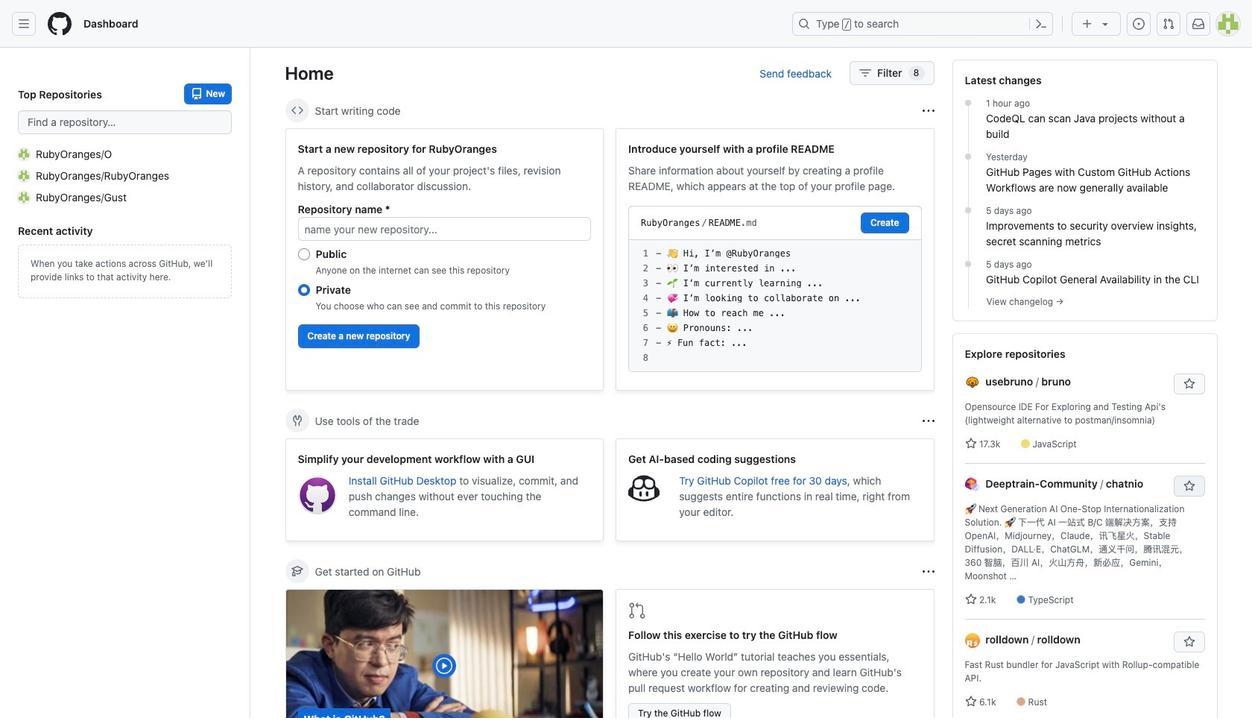 Task type: locate. For each thing, give the bounding box(es) containing it.
command palette image
[[1036, 18, 1048, 30]]

star image
[[965, 594, 977, 605]]

2 why am i seeing this? image from the top
[[923, 415, 935, 427]]

None radio
[[298, 248, 310, 260], [298, 284, 310, 296], [298, 248, 310, 260], [298, 284, 310, 296]]

1 star this repository image from the top
[[1184, 480, 1196, 492]]

star image down @rolldown profile image
[[965, 696, 977, 708]]

why am i seeing this? image for get ai-based coding suggestions element
[[923, 415, 935, 427]]

start a new repository element
[[285, 128, 604, 391]]

4 dot fill image from the top
[[963, 258, 975, 270]]

1 star image from the top
[[965, 438, 977, 450]]

plus image
[[1082, 18, 1094, 30]]

dot fill image
[[963, 97, 975, 109], [963, 151, 975, 163], [963, 204, 975, 216], [963, 258, 975, 270]]

github desktop image
[[298, 476, 337, 515]]

o image
[[18, 148, 30, 160]]

Find a repository… text field
[[18, 110, 232, 134]]

star image for @rolldown profile image
[[965, 696, 977, 708]]

0 vertical spatial star image
[[965, 438, 977, 450]]

2 star this repository image from the top
[[1184, 636, 1196, 648]]

why am i seeing this? image for introduce yourself with a profile readme element
[[923, 105, 935, 117]]

what is github? image
[[286, 590, 603, 718]]

git pull request image
[[1163, 18, 1175, 30], [629, 602, 646, 620]]

1 why am i seeing this? image from the top
[[923, 105, 935, 117]]

name your new repository... text field
[[298, 217, 591, 241]]

1 dot fill image from the top
[[963, 97, 975, 109]]

star image
[[965, 438, 977, 450], [965, 696, 977, 708]]

why am i seeing this? image
[[923, 105, 935, 117], [923, 415, 935, 427]]

explore repositories navigation
[[953, 333, 1218, 718]]

1 vertical spatial star this repository image
[[1184, 636, 1196, 648]]

star this repository image
[[1184, 480, 1196, 492], [1184, 636, 1196, 648]]

1 vertical spatial git pull request image
[[629, 602, 646, 620]]

1 horizontal spatial git pull request image
[[1163, 18, 1175, 30]]

0 vertical spatial why am i seeing this? image
[[923, 105, 935, 117]]

explore element
[[953, 60, 1218, 718]]

star this repository image for @deeptrain-community profile image
[[1184, 480, 1196, 492]]

None submit
[[861, 213, 909, 233]]

star image up @deeptrain-community profile image
[[965, 438, 977, 450]]

star image for @usebruno profile icon
[[965, 438, 977, 450]]

3 dot fill image from the top
[[963, 204, 975, 216]]

1 vertical spatial star image
[[965, 696, 977, 708]]

0 vertical spatial star this repository image
[[1184, 480, 1196, 492]]

2 star image from the top
[[965, 696, 977, 708]]

0 horizontal spatial git pull request image
[[629, 602, 646, 620]]

1 vertical spatial why am i seeing this? image
[[923, 415, 935, 427]]

0 vertical spatial git pull request image
[[1163, 18, 1175, 30]]

rubyoranges image
[[18, 170, 30, 182]]

2 dot fill image from the top
[[963, 151, 975, 163]]



Task type: describe. For each thing, give the bounding box(es) containing it.
notifications image
[[1193, 18, 1205, 30]]

code image
[[291, 104, 303, 116]]

@usebruno profile image
[[965, 375, 980, 390]]

Top Repositories search field
[[18, 110, 232, 134]]

homepage image
[[48, 12, 72, 36]]

issue opened image
[[1133, 18, 1145, 30]]

triangle down image
[[1100, 18, 1112, 30]]

@rolldown profile image
[[965, 633, 980, 648]]

@deeptrain-community profile image
[[965, 477, 980, 492]]

what is github? element
[[285, 589, 604, 718]]

none submit inside introduce yourself with a profile readme element
[[861, 213, 909, 233]]

mortar board image
[[291, 565, 303, 577]]

get ai-based coding suggestions element
[[616, 438, 935, 541]]

play image
[[436, 657, 454, 675]]

gust image
[[18, 191, 30, 203]]

star this repository image
[[1184, 378, 1196, 390]]

filter image
[[860, 67, 872, 79]]

tools image
[[291, 415, 303, 427]]

star this repository image for @rolldown profile image
[[1184, 636, 1196, 648]]

git pull request image inside try the github flow element
[[629, 602, 646, 620]]

try the github flow element
[[616, 589, 935, 718]]

introduce yourself with a profile readme element
[[616, 128, 935, 391]]

why am i seeing this? image
[[923, 566, 935, 577]]

simplify your development workflow with a gui element
[[285, 438, 604, 541]]



Task type: vqa. For each thing, say whether or not it's contained in the screenshot.
02- associated with 15.tsv
no



